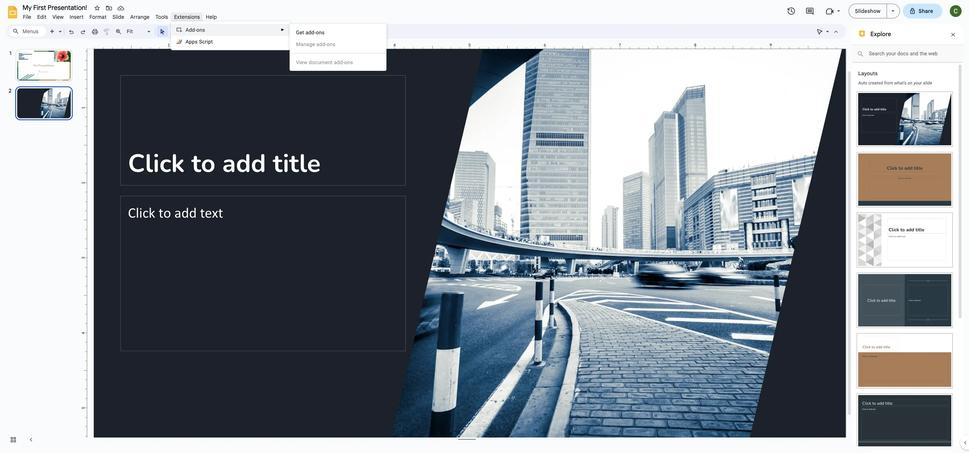 Task type: locate. For each thing, give the bounding box(es) containing it.
a dd-ons
[[186, 27, 205, 33]]

0 vertical spatial view
[[52, 14, 64, 20]]

dd- up apps
[[189, 27, 197, 33]]

view document a dd-ons
[[296, 60, 353, 65]]

m
[[296, 41, 301, 47]]

format menu item
[[87, 13, 110, 21]]

apps script
[[186, 39, 213, 45]]

add- inside menu item
[[317, 41, 327, 47]]

background
[[254, 28, 283, 35]]

view
[[52, 14, 64, 20], [296, 60, 308, 65]]

dd-
[[189, 27, 197, 33], [337, 60, 345, 65]]

0 vertical spatial add-
[[306, 30, 316, 35]]

1 horizontal spatial view
[[296, 60, 308, 65]]

Rename text field
[[20, 3, 91, 12]]

file
[[23, 14, 31, 20]]

0 vertical spatial dd-
[[189, 27, 197, 33]]

0 horizontal spatial dd-
[[189, 27, 197, 33]]

start slideshow (⌘+enter) image
[[892, 10, 895, 12]]

1 horizontal spatial dd-
[[337, 60, 345, 65]]

ons right a
[[345, 60, 353, 65]]

what's
[[895, 81, 907, 86]]

et
[[300, 30, 304, 35]]

arrange menu item
[[127, 13, 153, 21]]

manage add-ons m element
[[296, 41, 338, 47]]

new slide with layout image
[[57, 27, 62, 29]]

ons
[[197, 27, 205, 33], [316, 30, 325, 35], [327, 41, 336, 47], [345, 60, 353, 65]]

document
[[309, 60, 333, 65]]

edit
[[37, 14, 47, 20]]

menu item down manage add-ons m element
[[296, 59, 381, 66]]

slideshow
[[855, 8, 881, 14]]

add-
[[306, 30, 316, 35], [317, 41, 327, 47]]

menu
[[171, 21, 290, 50], [290, 24, 387, 71]]

0 vertical spatial menu item
[[290, 38, 386, 50]]

layouts grid
[[853, 86, 958, 454]]

menu bar containing file
[[20, 10, 220, 22]]

menu containing g
[[290, 24, 387, 71]]

view document add-ons a element
[[296, 60, 355, 65]]

0 horizontal spatial add-
[[306, 30, 316, 35]]

layouts element
[[853, 63, 958, 454]]

format
[[90, 14, 107, 20]]

menu bar banner
[[0, 0, 970, 454]]

extensions menu item
[[171, 13, 203, 21]]

view down rename text box
[[52, 14, 64, 20]]

ons up 'apps script e' element
[[197, 27, 205, 33]]

1 vertical spatial view
[[296, 60, 308, 65]]

menu item containing m
[[290, 38, 386, 50]]

mode and view toolbar
[[814, 24, 842, 39]]

0 horizontal spatial view
[[52, 14, 64, 20]]

slideshow button
[[849, 4, 887, 18]]

1 vertical spatial dd-
[[337, 60, 345, 65]]

1 horizontal spatial add-
[[317, 41, 327, 47]]

Star checkbox
[[92, 3, 102, 13]]

navigation
[[0, 42, 81, 454]]

view for view
[[52, 14, 64, 20]]

tools
[[156, 14, 168, 20]]

add- down theme button
[[317, 41, 327, 47]]

add- right et
[[306, 30, 316, 35]]

g
[[296, 30, 300, 35]]

dd- right document
[[337, 60, 345, 65]]

edit menu item
[[34, 13, 49, 21]]

1 vertical spatial menu item
[[296, 59, 381, 66]]

view inside menu item
[[52, 14, 64, 20]]

menu bar
[[20, 10, 220, 22]]

apps
[[186, 39, 198, 45]]

1 vertical spatial add-
[[317, 41, 327, 47]]

view down m
[[296, 60, 308, 65]]

share
[[919, 8, 934, 14]]

view menu item
[[49, 13, 67, 21]]

share button
[[903, 4, 943, 18]]

menu item
[[290, 38, 386, 50], [296, 59, 381, 66]]

menu item down theme
[[290, 38, 386, 50]]

explore
[[871, 31, 892, 38]]

menu item containing view document
[[296, 59, 381, 66]]

get add-ons g element
[[296, 30, 327, 35]]



Task type: describe. For each thing, give the bounding box(es) containing it.
anage
[[301, 41, 315, 47]]

m anage add-ons
[[296, 41, 336, 47]]

navigation inside explore application
[[0, 42, 81, 454]]

insert
[[70, 14, 84, 20]]

slide
[[924, 81, 933, 86]]

Zoom field
[[125, 26, 154, 37]]

add-ons a element
[[186, 27, 207, 33]]

main toolbar
[[46, 26, 372, 37]]

slide
[[113, 14, 124, 20]]

your
[[914, 81, 922, 86]]

script
[[199, 39, 213, 45]]

Zoom text field
[[126, 26, 146, 37]]

Search your docs and the web text field
[[853, 45, 963, 62]]

add- for anage
[[317, 41, 327, 47]]

►
[[281, 28, 285, 32]]

help menu item
[[203, 13, 220, 21]]

insert menu item
[[67, 13, 87, 21]]

add- for et
[[306, 30, 316, 35]]

theme
[[318, 28, 335, 35]]

file menu item
[[20, 13, 34, 21]]

g et add-ons
[[296, 30, 325, 35]]

layouts heading
[[859, 70, 878, 77]]

from
[[884, 81, 894, 86]]

menu containing a
[[171, 21, 290, 50]]

slide menu item
[[110, 13, 127, 21]]

a
[[186, 27, 189, 33]]

on
[[908, 81, 913, 86]]

live pointer settings image
[[825, 27, 829, 29]]

auto
[[859, 81, 868, 86]]

extensions
[[174, 14, 200, 20]]

layouts auto created from what's on your slide
[[859, 70, 933, 86]]

arrange
[[130, 14, 150, 20]]

explore section
[[853, 24, 964, 454]]

menu bar inside menu bar banner
[[20, 10, 220, 22]]

ons up manage add-ons m element
[[316, 30, 325, 35]]

help
[[206, 14, 217, 20]]

ons down theme
[[327, 41, 336, 47]]

background button
[[251, 26, 287, 37]]

tools menu item
[[153, 13, 171, 21]]

layouts
[[859, 70, 878, 77]]

view for view document a dd-ons
[[296, 60, 308, 65]]

a
[[334, 60, 337, 65]]

created
[[869, 81, 883, 86]]

apps script e element
[[186, 39, 215, 45]]

Menus field
[[9, 26, 46, 37]]

theme button
[[315, 26, 338, 37]]

explore application
[[0, 0, 970, 454]]



Task type: vqa. For each thing, say whether or not it's contained in the screenshot.
Font size text field
no



